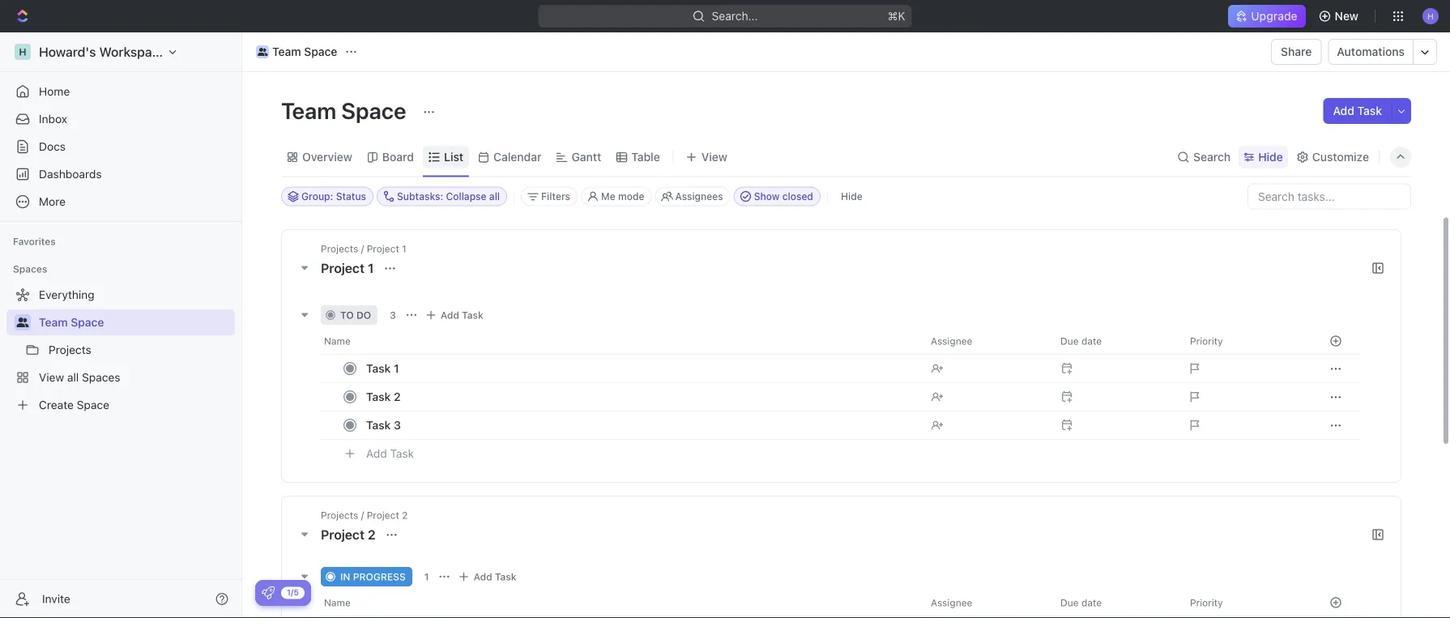 Task type: vqa. For each thing, say whether or not it's contained in the screenshot.
the team space
yes



Task type: describe. For each thing, give the bounding box(es) containing it.
board link
[[379, 146, 414, 169]]

everything
[[39, 288, 94, 301]]

name for first name dropdown button
[[324, 335, 351, 346]]

closed
[[782, 191, 813, 202]]

home link
[[6, 79, 235, 105]]

due date button for name
[[1051, 328, 1180, 354]]

upgrade link
[[1228, 5, 1306, 28]]

⌘k
[[888, 9, 905, 23]]

group:
[[301, 191, 333, 202]]

favorites
[[13, 236, 56, 247]]

‎task 1
[[366, 361, 399, 375]]

in progress
[[340, 571, 406, 582]]

0 vertical spatial all
[[489, 191, 500, 202]]

user group image inside team space link
[[257, 48, 268, 56]]

subtasks:
[[397, 191, 443, 202]]

1 vertical spatial 3
[[394, 418, 401, 431]]

onboarding checklist button element
[[262, 587, 275, 599]]

‎task for ‎task 2
[[366, 390, 391, 403]]

show closed button
[[734, 187, 821, 206]]

inbox
[[39, 112, 67, 126]]

1/5
[[287, 588, 299, 597]]

task 3
[[366, 418, 401, 431]]

2 name button from the top
[[321, 589, 921, 615]]

progress
[[353, 571, 406, 582]]

board
[[382, 150, 414, 164]]

projects inside sidebar navigation
[[49, 343, 91, 356]]

search button
[[1172, 146, 1236, 169]]

view all spaces
[[39, 371, 120, 384]]

show
[[754, 191, 780, 202]]

project up project 1
[[367, 243, 399, 254]]

‎task 2
[[366, 390, 401, 403]]

team inside tree
[[39, 316, 68, 329]]

task inside task 3 link
[[366, 418, 391, 431]]

user group image inside sidebar navigation
[[17, 318, 29, 327]]

search...
[[712, 9, 758, 23]]

2 assignee button from the top
[[921, 589, 1051, 615]]

customize button
[[1291, 146, 1374, 169]]

gantt
[[572, 150, 601, 164]]

search
[[1193, 150, 1231, 164]]

view button
[[680, 146, 733, 169]]

date for assignee
[[1081, 597, 1102, 608]]

status
[[336, 191, 366, 202]]

1 vertical spatial team space link
[[39, 309, 232, 335]]

due date for assignee
[[1060, 597, 1102, 608]]

list link
[[441, 146, 463, 169]]

h inside dropdown button
[[1428, 11, 1434, 20]]

to
[[340, 309, 354, 320]]

all inside sidebar navigation
[[67, 371, 79, 384]]

‎task 2 link
[[362, 385, 918, 408]]

to do
[[340, 309, 371, 320]]

view for view all spaces
[[39, 371, 64, 384]]

0 vertical spatial team
[[272, 45, 301, 58]]

view for view
[[701, 150, 727, 164]]

due date for name
[[1060, 335, 1102, 346]]

h button
[[1418, 3, 1444, 29]]

table
[[631, 150, 660, 164]]

projects / project 2
[[321, 509, 408, 521]]

project down projects / project 1
[[321, 260, 365, 275]]

overview link
[[299, 146, 352, 169]]

projects for project 1
[[321, 243, 358, 254]]

team space inside tree
[[39, 316, 104, 329]]

assignees
[[675, 191, 723, 202]]

create space
[[39, 398, 109, 412]]

everything link
[[6, 282, 232, 308]]

0 vertical spatial spaces
[[13, 263, 47, 275]]

1 assignee button from the top
[[921, 328, 1051, 354]]

view button
[[680, 138, 733, 176]]

share button
[[1271, 39, 1322, 65]]

project down projects / project 2
[[321, 527, 365, 542]]

automations button
[[1329, 40, 1413, 64]]

2 horizontal spatial 2
[[402, 509, 408, 521]]

2 for project 2
[[368, 527, 376, 542]]

dashboards
[[39, 167, 102, 181]]

overview
[[302, 150, 352, 164]]

hide inside hide button
[[841, 191, 863, 202]]

collapse
[[446, 191, 487, 202]]

create space link
[[6, 392, 232, 418]]

calendar link
[[490, 146, 542, 169]]



Task type: locate. For each thing, give the bounding box(es) containing it.
1 horizontal spatial view
[[701, 150, 727, 164]]

upgrade
[[1251, 9, 1298, 23]]

‎task
[[366, 361, 391, 375], [366, 390, 391, 403]]

project up the project 2
[[367, 509, 399, 521]]

due date
[[1060, 335, 1102, 346], [1060, 597, 1102, 608]]

me mode button
[[581, 187, 652, 206]]

onboarding checklist button image
[[262, 587, 275, 599]]

2 for ‎task 2
[[394, 390, 401, 403]]

more button
[[6, 189, 235, 215]]

1 vertical spatial date
[[1081, 597, 1102, 608]]

‎task inside "link"
[[366, 390, 391, 403]]

table link
[[628, 146, 660, 169]]

0 horizontal spatial user group image
[[17, 318, 29, 327]]

0 vertical spatial assignee button
[[921, 328, 1051, 354]]

1 vertical spatial assignee
[[931, 597, 972, 608]]

0 vertical spatial assignee
[[931, 335, 972, 346]]

1 / from the top
[[361, 243, 364, 254]]

add task
[[1333, 104, 1382, 117], [441, 309, 483, 320], [366, 447, 414, 460], [474, 571, 516, 582]]

assignee button
[[921, 328, 1051, 354], [921, 589, 1051, 615]]

/ up the project 2
[[361, 509, 364, 521]]

priority for 2nd priority dropdown button from the top of the page
[[1190, 597, 1223, 608]]

1 vertical spatial name button
[[321, 589, 921, 615]]

/
[[361, 243, 364, 254], [361, 509, 364, 521]]

1 down subtasks:
[[402, 243, 406, 254]]

2 up the "progress" in the bottom of the page
[[402, 509, 408, 521]]

1 vertical spatial team
[[281, 97, 336, 124]]

name down to
[[324, 335, 351, 346]]

0 vertical spatial ‎task
[[366, 361, 391, 375]]

filters button
[[521, 187, 578, 206]]

0 vertical spatial priority button
[[1180, 328, 1310, 354]]

new
[[1335, 9, 1359, 23]]

2 / from the top
[[361, 509, 364, 521]]

0 horizontal spatial hide
[[841, 191, 863, 202]]

1 vertical spatial hide
[[841, 191, 863, 202]]

new button
[[1312, 3, 1368, 29]]

view inside button
[[701, 150, 727, 164]]

all up create space
[[67, 371, 79, 384]]

h inside sidebar navigation
[[19, 46, 26, 58]]

set priority image
[[1180, 615, 1310, 618]]

assignee
[[931, 335, 972, 346], [931, 597, 972, 608]]

date for name
[[1081, 335, 1102, 346]]

0 vertical spatial due
[[1060, 335, 1079, 346]]

dashboards link
[[6, 161, 235, 187]]

1 vertical spatial h
[[19, 46, 26, 58]]

0 horizontal spatial all
[[67, 371, 79, 384]]

0 vertical spatial hide
[[1258, 150, 1283, 164]]

1 vertical spatial ‎task
[[366, 390, 391, 403]]

hide right closed
[[841, 191, 863, 202]]

priority
[[1190, 335, 1223, 346], [1190, 597, 1223, 608]]

add task button
[[1323, 98, 1392, 124], [421, 305, 490, 324], [359, 444, 420, 463], [454, 567, 523, 586]]

user group image
[[257, 48, 268, 56], [17, 318, 29, 327]]

‎task up ‎task 2
[[366, 361, 391, 375]]

customize
[[1312, 150, 1369, 164]]

1 vertical spatial due date button
[[1051, 589, 1180, 615]]

spaces up create space link
[[82, 371, 120, 384]]

view all spaces link
[[6, 365, 232, 390]]

1 name from the top
[[324, 335, 351, 346]]

1 vertical spatial priority
[[1190, 597, 1223, 608]]

hide right search
[[1258, 150, 1283, 164]]

0 vertical spatial name
[[324, 335, 351, 346]]

projects up project 1
[[321, 243, 358, 254]]

spaces
[[13, 263, 47, 275], [82, 371, 120, 384]]

howard's
[[39, 44, 96, 60]]

0 vertical spatial h
[[1428, 11, 1434, 20]]

priority button
[[1180, 328, 1310, 354], [1180, 589, 1310, 615]]

hide
[[1258, 150, 1283, 164], [841, 191, 863, 202]]

name down in
[[324, 597, 351, 608]]

invite
[[42, 592, 70, 606]]

docs
[[39, 140, 66, 153]]

2 priority button from the top
[[1180, 589, 1310, 615]]

1 horizontal spatial all
[[489, 191, 500, 202]]

all right "collapse"
[[489, 191, 500, 202]]

project 2
[[321, 527, 379, 542]]

due for name
[[1060, 335, 1079, 346]]

h
[[1428, 11, 1434, 20], [19, 46, 26, 58]]

2 date from the top
[[1081, 597, 1102, 608]]

1 due date from the top
[[1060, 335, 1102, 346]]

1 ‎task from the top
[[366, 361, 391, 375]]

home
[[39, 85, 70, 98]]

automations
[[1337, 45, 1405, 58]]

3 down ‎task 2
[[394, 418, 401, 431]]

1 vertical spatial view
[[39, 371, 64, 384]]

2 vertical spatial projects
[[321, 509, 358, 521]]

1 name button from the top
[[321, 328, 921, 354]]

2 down projects / project 2
[[368, 527, 376, 542]]

1 horizontal spatial 2
[[394, 390, 401, 403]]

share
[[1281, 45, 1312, 58]]

0 vertical spatial date
[[1081, 335, 1102, 346]]

due
[[1060, 335, 1079, 346], [1060, 597, 1079, 608]]

1 horizontal spatial team space link
[[252, 42, 341, 62]]

1 due date button from the top
[[1051, 328, 1180, 354]]

‎task for ‎task 1
[[366, 361, 391, 375]]

Search tasks... text field
[[1248, 184, 1410, 209]]

1 vertical spatial due
[[1060, 597, 1079, 608]]

0 vertical spatial priority
[[1190, 335, 1223, 346]]

1 due from the top
[[1060, 335, 1079, 346]]

1 up ‎task 2
[[394, 361, 399, 375]]

2 vertical spatial team
[[39, 316, 68, 329]]

1 vertical spatial due date
[[1060, 597, 1102, 608]]

1 vertical spatial spaces
[[82, 371, 120, 384]]

spaces down favorites
[[13, 263, 47, 275]]

1 date from the top
[[1081, 335, 1102, 346]]

projects / project 1
[[321, 243, 406, 254]]

project
[[367, 243, 399, 254], [321, 260, 365, 275], [367, 509, 399, 521], [321, 527, 365, 542]]

inbox link
[[6, 106, 235, 132]]

subtasks: collapse all
[[397, 191, 500, 202]]

show closed
[[754, 191, 813, 202]]

1 assignee from the top
[[931, 335, 972, 346]]

view inside tree
[[39, 371, 64, 384]]

hide inside hide dropdown button
[[1258, 150, 1283, 164]]

0 vertical spatial view
[[701, 150, 727, 164]]

workspace
[[99, 44, 166, 60]]

docs link
[[6, 134, 235, 160]]

2 ‎task from the top
[[366, 390, 391, 403]]

tree inside sidebar navigation
[[6, 282, 235, 418]]

assignee for first assignee dropdown button from the bottom of the page
[[931, 597, 972, 608]]

spaces inside view all spaces link
[[82, 371, 120, 384]]

0 vertical spatial 2
[[394, 390, 401, 403]]

team
[[272, 45, 301, 58], [281, 97, 336, 124], [39, 316, 68, 329]]

hide button
[[834, 187, 869, 206]]

‎task 1 link
[[362, 356, 918, 380]]

2 priority from the top
[[1190, 597, 1223, 608]]

‎task down ‎task 1
[[366, 390, 391, 403]]

2 vertical spatial team space
[[39, 316, 104, 329]]

more
[[39, 195, 66, 208]]

priority for 2nd priority dropdown button from the bottom
[[1190, 335, 1223, 346]]

2 vertical spatial 2
[[368, 527, 376, 542]]

task 3 link
[[362, 413, 918, 437]]

1 vertical spatial team space
[[281, 97, 411, 124]]

3 right do
[[390, 309, 396, 320]]

do
[[356, 309, 371, 320]]

0 vertical spatial /
[[361, 243, 364, 254]]

1 horizontal spatial h
[[1428, 11, 1434, 20]]

1 vertical spatial assignee button
[[921, 589, 1051, 615]]

0 vertical spatial due date button
[[1051, 328, 1180, 354]]

/ for 1
[[361, 243, 364, 254]]

1 vertical spatial name
[[324, 597, 351, 608]]

2 assignee from the top
[[931, 597, 972, 608]]

due date button for assignee
[[1051, 589, 1180, 615]]

team space
[[272, 45, 337, 58], [281, 97, 411, 124], [39, 316, 104, 329]]

howard's workspace, , element
[[15, 44, 31, 60]]

calendar
[[493, 150, 542, 164]]

/ up project 1
[[361, 243, 364, 254]]

0 vertical spatial team space link
[[252, 42, 341, 62]]

gantt link
[[568, 146, 601, 169]]

0 vertical spatial projects
[[321, 243, 358, 254]]

mode
[[618, 191, 644, 202]]

1 vertical spatial 2
[[402, 509, 408, 521]]

projects up the view all spaces
[[49, 343, 91, 356]]

create
[[39, 398, 74, 412]]

1 vertical spatial user group image
[[17, 318, 29, 327]]

group: status
[[301, 191, 366, 202]]

due for assignee
[[1060, 597, 1079, 608]]

3
[[390, 309, 396, 320], [394, 418, 401, 431]]

1 priority button from the top
[[1180, 328, 1310, 354]]

0 horizontal spatial h
[[19, 46, 26, 58]]

name
[[324, 335, 351, 346], [324, 597, 351, 608]]

project 1
[[321, 260, 377, 275]]

in
[[340, 571, 350, 582]]

howard's workspace
[[39, 44, 166, 60]]

2 up task 3
[[394, 390, 401, 403]]

hide button
[[1239, 146, 1288, 169]]

projects for project 2
[[321, 509, 358, 521]]

0 vertical spatial 3
[[390, 309, 396, 320]]

0 horizontal spatial 2
[[368, 527, 376, 542]]

1 horizontal spatial user group image
[[257, 48, 268, 56]]

task
[[1357, 104, 1382, 117], [462, 309, 483, 320], [366, 418, 391, 431], [390, 447, 414, 460], [495, 571, 516, 582]]

date
[[1081, 335, 1102, 346], [1081, 597, 1102, 608]]

tree containing everything
[[6, 282, 235, 418]]

1 vertical spatial all
[[67, 371, 79, 384]]

2 due date from the top
[[1060, 597, 1102, 608]]

assignees button
[[655, 187, 730, 206]]

filters
[[541, 191, 570, 202]]

0 horizontal spatial view
[[39, 371, 64, 384]]

/ for 2
[[361, 509, 364, 521]]

due date button
[[1051, 328, 1180, 354], [1051, 589, 1180, 615]]

1 vertical spatial /
[[361, 509, 364, 521]]

list
[[444, 150, 463, 164]]

1 vertical spatial projects
[[49, 343, 91, 356]]

favorites button
[[6, 232, 62, 251]]

projects up the project 2
[[321, 509, 358, 521]]

0 horizontal spatial team space link
[[39, 309, 232, 335]]

projects link
[[49, 337, 232, 363]]

2 inside "link"
[[394, 390, 401, 403]]

view up assignees
[[701, 150, 727, 164]]

view up create at bottom
[[39, 371, 64, 384]]

2 due from the top
[[1060, 597, 1079, 608]]

view
[[701, 150, 727, 164], [39, 371, 64, 384]]

1 priority from the top
[[1190, 335, 1223, 346]]

0 vertical spatial due date
[[1060, 335, 1102, 346]]

2 due date button from the top
[[1051, 589, 1180, 615]]

1 horizontal spatial spaces
[[82, 371, 120, 384]]

1 down projects / project 1
[[368, 260, 374, 275]]

me mode
[[601, 191, 644, 202]]

1 horizontal spatial hide
[[1258, 150, 1283, 164]]

0 vertical spatial user group image
[[257, 48, 268, 56]]

0 vertical spatial name button
[[321, 328, 921, 354]]

tree
[[6, 282, 235, 418]]

2 name from the top
[[324, 597, 351, 608]]

0 horizontal spatial spaces
[[13, 263, 47, 275]]

1 vertical spatial priority button
[[1180, 589, 1310, 615]]

1 right the "progress" in the bottom of the page
[[424, 571, 429, 582]]

assignee for first assignee dropdown button from the top
[[931, 335, 972, 346]]

space
[[304, 45, 337, 58], [341, 97, 406, 124], [71, 316, 104, 329], [77, 398, 109, 412]]

2
[[394, 390, 401, 403], [402, 509, 408, 521], [368, 527, 376, 542]]

name for 1st name dropdown button from the bottom
[[324, 597, 351, 608]]

0 vertical spatial team space
[[272, 45, 337, 58]]

me
[[601, 191, 615, 202]]

sidebar navigation
[[0, 32, 245, 618]]



